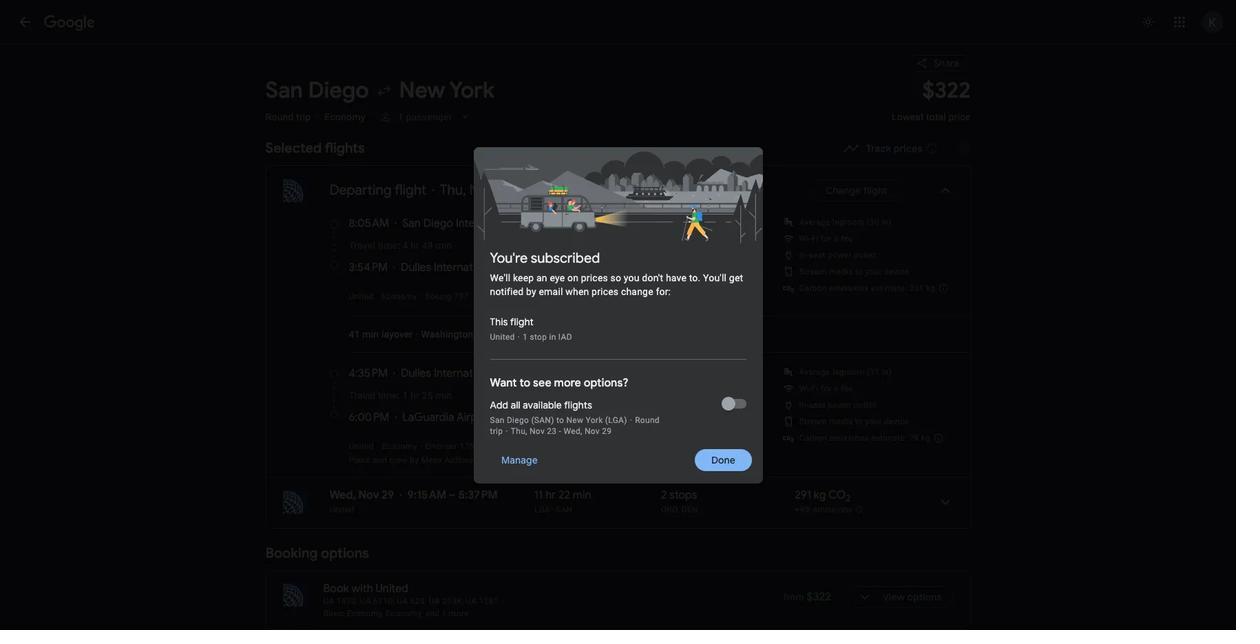 Task type: vqa. For each thing, say whether or not it's contained in the screenshot.
sort by:
no



Task type: describe. For each thing, give the bounding box(es) containing it.
selected
[[265, 140, 322, 157]]

in
[[549, 332, 556, 342]]

min right 25
[[436, 390, 452, 401]]

1 vertical spatial economy
[[382, 292, 417, 302]]

2 inside 2 stops ord , den
[[661, 489, 667, 503]]

2138,
[[442, 597, 463, 607]]

laguardia
[[403, 411, 454, 425]]

by inside list
[[410, 456, 419, 466]]

1 horizontal spatial (lga)
[[605, 416, 627, 425]]

airport up subscribed
[[521, 217, 557, 231]]

1 vertical spatial more
[[449, 609, 469, 619]]

get
[[729, 272, 743, 283]]

international for 4:35 pm
[[434, 367, 497, 381]]

for:
[[656, 286, 671, 297]]

track prices
[[866, 143, 922, 155]]

kg right 79
[[921, 434, 930, 443]]

49
[[422, 240, 433, 251]]

hr for 3:54 pm
[[411, 240, 419, 251]]

to up the carbon emissions estimate: 79 kilograms element
[[855, 417, 863, 427]]

den
[[682, 505, 698, 515]]

san for san diego (san) to new york (lga)
[[490, 416, 505, 425]]

on
[[567, 272, 579, 283]]

done button
[[695, 444, 752, 477]]

+9%
[[795, 506, 811, 515]]

time: for 4:35 pm
[[378, 390, 400, 401]]

flight for departing flight
[[395, 182, 426, 199]]

estimate: for 79
[[871, 434, 907, 443]]

291
[[795, 489, 811, 503]]

booking
[[265, 545, 318, 563]]

list containing departing flight
[[266, 166, 970, 529]]

diego for san diego (san) to new york (lga)
[[507, 416, 529, 425]]

washington
[[421, 329, 473, 340]]

1 vertical spatial round trip
[[490, 416, 660, 436]]

embraer
[[425, 442, 457, 452]]

+23%
[[671, 194, 692, 203]]

laguardia airport (lga)
[[403, 411, 524, 425]]

united inside book with united ua 1873, ua 6110, ua 623, ua 2138, ua 1281
[[376, 583, 408, 596]]

price
[[949, 112, 971, 123]]

dulles for 3:54 pm
[[401, 261, 431, 275]]

co for 310 kg co
[[706, 177, 723, 191]]

average for average legroom (30 in)
[[799, 218, 830, 227]]

 image up mesa
[[420, 442, 422, 452]]

322 US dollars text field
[[807, 591, 831, 605]]

1 horizontal spatial flights
[[564, 399, 592, 411]]

2 stops flight. element
[[661, 489, 697, 505]]

0 horizontal spatial (san)
[[531, 416, 554, 425]]

stream for carbon emissions estimate: 79 kg
[[799, 417, 827, 427]]

1 vertical spatial (iad)
[[476, 329, 498, 340]]

0 vertical spatial round trip
[[265, 112, 311, 123]]

to up -
[[556, 416, 564, 425]]

this
[[490, 316, 508, 328]]

nov right -
[[585, 427, 600, 436]]

carbon emissions estimate: 79 kg
[[799, 434, 930, 443]]

eye
[[550, 272, 565, 283]]

carbon emissions estimate: 79 kilograms element
[[799, 434, 930, 443]]

1 stop in iad
[[523, 332, 572, 342]]

0 vertical spatial economy
[[325, 112, 365, 123]]

(iad) for 4:35 pm
[[537, 367, 563, 381]]

0 horizontal spatial flights
[[325, 140, 365, 157]]

1 vertical spatial prices
[[581, 272, 608, 283]]

book
[[323, 583, 349, 596]]

book with united ua 1873, ua 6110, ua 623, ua 2138, ua 1281
[[323, 583, 498, 607]]

min right 41
[[362, 329, 379, 340]]

san for san diego international airport (san)
[[402, 217, 421, 231]]

1 passenger
[[398, 112, 452, 123]]

in-seat power outlet for (30
[[799, 251, 876, 260]]

by inside you're subscribed we'll keep an eye on prices so you don't have to. you'll get notified by email when prices change for:
[[526, 286, 536, 297]]

1 horizontal spatial more
[[554, 376, 581, 390]]

express
[[522, 456, 552, 466]]

you
[[624, 272, 640, 283]]

options
[[321, 545, 369, 563]]

iad
[[558, 332, 572, 342]]

wi-fi for a fee for average legroom (31 in)
[[799, 384, 853, 394]]

2 economy, from the left
[[386, 609, 423, 619]]

wi-fi for a fee for average legroom (30 in)
[[799, 234, 853, 244]]

0 vertical spatial international
[[456, 217, 519, 231]]

3 ua from the left
[[397, 597, 408, 607]]

trip inside round trip
[[490, 427, 503, 436]]

san diego international airport (san)
[[402, 217, 588, 231]]

0 vertical spatial and
[[373, 456, 387, 466]]

change
[[826, 185, 861, 197]]

this flight
[[490, 316, 534, 328]]

Arrival time: 6:00 PM. text field
[[349, 411, 389, 425]]

legroom for (30
[[833, 218, 864, 227]]

seat for average legroom (31 in)
[[809, 401, 826, 410]]

9:15 am – 5:37 pm
[[407, 489, 498, 503]]

22
[[558, 489, 570, 503]]

keep
[[513, 272, 534, 283]]

to up the carbon emissions estimate: 231 kilograms element
[[855, 267, 863, 277]]

international for 3:54 pm
[[434, 261, 497, 275]]

learn more about tracked prices image
[[925, 143, 938, 155]]

an
[[536, 272, 547, 283]]

6110,
[[373, 597, 395, 607]]

1 down 2138,
[[442, 609, 447, 619]]

plane and crew by mesa airlines dba united express
[[349, 456, 552, 466]]

boeing 737
[[425, 292, 468, 302]]

kg inside 291 kg co 2
[[814, 489, 826, 503]]

 image right layover
[[416, 329, 418, 340]]

round inside round trip
[[635, 416, 660, 425]]

your for 231
[[865, 267, 882, 277]]

outlet for (30
[[854, 251, 876, 260]]

travel time: 1 hr 25 min
[[349, 390, 452, 401]]

basic
[[323, 609, 345, 619]]

media for carbon emissions estimate: 79 kg
[[829, 417, 853, 427]]

min inside 11 hr 22 min lga – san
[[573, 489, 591, 503]]

Arrival time: 5:37 PM. text field
[[458, 489, 498, 503]]

flight details. departing flight on thursday, november 23. leaves san diego international airport at 8:05 am on thursday, november 23 and arrives at laguardia airport at 6:00 pm on thursday, november 23. image
[[937, 182, 953, 199]]

+9% emissions
[[795, 506, 853, 515]]

623,
[[410, 597, 427, 607]]

total
[[926, 112, 946, 123]]

0 horizontal spatial wed,
[[330, 489, 356, 503]]

(31
[[867, 368, 879, 377]]

average legroom (30 in)
[[799, 218, 892, 227]]

passenger
[[406, 112, 452, 123]]

in-seat power outlet for (31
[[799, 401, 876, 410]]

done
[[711, 454, 735, 467]]

thu, nov 23 - wed, nov 29
[[511, 427, 612, 436]]

thu, for thu, nov 23 - wed, nov 29
[[511, 427, 527, 436]]

hr inside 11 hr 22 min lga – san
[[545, 489, 556, 503]]

embraer 175
[[425, 442, 474, 452]]

change flight button
[[809, 180, 904, 202]]

23 for thu, nov 23
[[497, 182, 512, 199]]

want to see more options?
[[490, 376, 629, 390]]

airport up the notified
[[499, 261, 535, 275]]

a for (31
[[834, 384, 839, 394]]

 image down san diego
[[316, 112, 319, 123]]

41
[[349, 329, 360, 340]]

power for (30
[[828, 251, 852, 260]]

(30
[[867, 218, 879, 227]]

united down ua 6110
[[495, 456, 520, 466]]

0 vertical spatial prices
[[894, 143, 922, 155]]

email
[[539, 286, 563, 297]]

1 left 25
[[402, 390, 408, 401]]

fee for (31
[[841, 384, 853, 394]]

1 horizontal spatial wed,
[[564, 427, 582, 436]]

go back image
[[17, 14, 33, 30]]

carbon for carbon emissions estimate: 79 kg
[[799, 434, 827, 443]]

you'll
[[703, 272, 727, 283]]

san diego (san) to new york (lga)
[[490, 416, 627, 425]]

travel for 4:35 pm
[[349, 390, 375, 401]]

washington (iad)
[[421, 329, 498, 340]]

options?
[[584, 376, 629, 390]]

11
[[534, 489, 543, 503]]

have
[[666, 272, 687, 283]]

you're
[[490, 250, 528, 267]]

dulles international airport (iad) for 3:54 pm
[[401, 261, 563, 275]]

basic economy, economy, and 1 more
[[323, 609, 469, 619]]

departing flight
[[330, 182, 426, 199]]

1 ua from the left
[[323, 597, 334, 607]]

in- for average legroom (30 in)
[[799, 251, 809, 260]]

1873,
[[337, 597, 358, 607]]

united up plane
[[349, 442, 374, 452]]

see
[[533, 376, 551, 390]]

1 horizontal spatial (san)
[[559, 217, 588, 231]]

min right the 49
[[436, 240, 452, 251]]

share button
[[907, 55, 971, 72]]

departing
[[330, 182, 392, 199]]

nov for thu, nov 23
[[469, 182, 494, 199]]

for for average legroom (30 in)
[[821, 234, 832, 244]]

main content containing san diego
[[265, 44, 971, 631]]

thu, for thu, nov 23
[[440, 182, 466, 199]]

– inside 11 hr 22 min lga – san
[[550, 505, 556, 515]]

9:15 am
[[407, 489, 446, 503]]

fee for (30
[[841, 234, 853, 244]]

wi- for average legroom (31 in)
[[799, 384, 811, 394]]

23 for thu, nov 23 - wed, nov 29
[[547, 427, 557, 436]]

,
[[678, 505, 679, 515]]

Departure time: 4:35 PM. text field
[[349, 367, 388, 381]]

175
[[460, 442, 474, 452]]

$322 lowest total price
[[892, 76, 971, 123]]

1 vertical spatial $322
[[807, 591, 831, 605]]

$322 inside $322 lowest total price
[[922, 76, 971, 105]]

new york
[[399, 76, 495, 105]]

25
[[422, 390, 433, 401]]

322 us dollars element
[[922, 76, 971, 105]]

1 vertical spatial york
[[586, 416, 603, 425]]

average for average legroom (31 in)
[[799, 368, 830, 377]]

diego for san diego international airport (san)
[[423, 217, 453, 231]]

thu, nov 23
[[440, 182, 512, 199]]

share
[[934, 57, 960, 70]]

5 ua from the left
[[466, 597, 477, 607]]

diego for san diego
[[308, 76, 369, 105]]

4
[[402, 240, 408, 251]]



Task type: locate. For each thing, give the bounding box(es) containing it.
airport up all
[[499, 367, 535, 381]]

1 in) from the top
[[882, 218, 892, 227]]

ua up basic
[[323, 597, 334, 607]]

2 travel from the top
[[349, 390, 375, 401]]

0 horizontal spatial more
[[449, 609, 469, 619]]

1 device from the top
[[884, 267, 909, 277]]

lowest
[[892, 112, 924, 123]]

carbon for carbon emissions estimate: 231 kg
[[799, 284, 827, 293]]

co up '+23% emissions'
[[706, 177, 723, 191]]

dba
[[476, 456, 493, 466]]

san down add
[[490, 416, 505, 425]]

emissions for carbon emissions estimate: 231 kg
[[829, 284, 869, 293]]

0 horizontal spatial thu,
[[440, 182, 466, 199]]

1 vertical spatial flights
[[564, 399, 592, 411]]

1 travel from the top
[[349, 240, 375, 251]]

1 vertical spatial legroom
[[833, 368, 864, 377]]

dulles down 4
[[401, 261, 431, 275]]

1 media from the top
[[829, 267, 853, 277]]

stream for carbon emissions estimate: 231 kg
[[799, 267, 827, 277]]

nov for wed, nov 29
[[358, 489, 379, 503]]

device up carbon emissions estimate: 79 kg at the right bottom
[[884, 417, 909, 427]]

1
[[398, 112, 404, 123], [523, 332, 528, 342], [402, 390, 408, 401], [442, 609, 447, 619]]

Arrival time: 3:54 PM. text field
[[349, 261, 388, 275]]

co inside 291 kg co 2
[[828, 489, 846, 503]]

mesa
[[421, 456, 442, 466]]

1 horizontal spatial and
[[425, 609, 440, 619]]

san up the selected
[[265, 76, 303, 105]]

8:05 am
[[349, 217, 389, 231]]

29 right -
[[602, 427, 612, 436]]

0 horizontal spatial round trip
[[265, 112, 311, 123]]

2 stream media to your device from the top
[[799, 417, 909, 427]]

1 vertical spatial seat
[[809, 401, 826, 410]]

united down 3:54 pm "text box"
[[349, 292, 374, 302]]

united up 6110,
[[376, 583, 408, 596]]

1 vertical spatial a
[[834, 384, 839, 394]]

thu, up ua 6110
[[511, 427, 527, 436]]

legroom for (31
[[833, 368, 864, 377]]

1 vertical spatial in)
[[882, 368, 892, 377]]

seat down average legroom (31 in)
[[809, 401, 826, 410]]

dulles international airport (iad)
[[401, 261, 563, 275], [401, 367, 563, 381]]

your
[[865, 267, 882, 277], [865, 417, 882, 427]]

power
[[828, 251, 852, 260], [828, 401, 852, 410]]

1 dulles from the top
[[401, 261, 431, 275]]

don't
[[642, 272, 663, 283]]

trip
[[296, 112, 311, 123], [490, 427, 503, 436]]

emissions for +23% emissions
[[694, 194, 734, 203]]

in) for average legroom (30 in)
[[882, 218, 892, 227]]

to left see
[[520, 376, 530, 390]]

from
[[783, 592, 804, 603]]

new up thu, nov 23 - wed, nov 29
[[566, 416, 584, 425]]

2 device from the top
[[884, 417, 909, 427]]

carbon emissions estimate: 231 kg
[[799, 284, 935, 293]]

0 horizontal spatial –
[[449, 489, 456, 503]]

1 vertical spatial fi
[[811, 384, 818, 394]]

and left crew
[[373, 456, 387, 466]]

Departure time: 8:05 AM. text field
[[349, 217, 389, 231]]

1 time: from the top
[[378, 240, 400, 251]]

diego up the 49
[[423, 217, 453, 231]]

0 vertical spatial your
[[865, 267, 882, 277]]

economy up layover
[[382, 292, 417, 302]]

san up 4
[[402, 217, 421, 231]]

international down thu, nov 23
[[456, 217, 519, 231]]

1 vertical spatial outlet
[[854, 401, 876, 410]]

1 outlet from the top
[[854, 251, 876, 260]]

united down this
[[490, 332, 515, 342]]

subscribed
[[531, 250, 600, 267]]

trip up ua 6110
[[490, 427, 503, 436]]

2 average from the top
[[799, 368, 830, 377]]

1 horizontal spatial new
[[566, 416, 584, 425]]

for for average legroom (31 in)
[[821, 384, 832, 394]]

23 left -
[[547, 427, 557, 436]]

1 vertical spatial time:
[[378, 390, 400, 401]]

1 estimate: from the top
[[871, 284, 907, 293]]

united down wed, nov 29
[[330, 505, 354, 515]]

selected flights
[[265, 140, 365, 157]]

thu, up san diego international airport (san) on the left of the page
[[440, 182, 466, 199]]

1 for from the top
[[821, 234, 832, 244]]

wi-fi for a fee down "average legroom (30 in)"
[[799, 234, 853, 244]]

2 for 291 kg co
[[846, 493, 851, 505]]

kg right 231
[[926, 284, 935, 293]]

in- down average legroom (31 in)
[[799, 401, 809, 410]]

2 ua from the left
[[360, 597, 371, 607]]

co for 291 kg co
[[828, 489, 846, 503]]

ua 6110
[[482, 442, 515, 452]]

231
[[909, 284, 924, 293]]

media
[[829, 267, 853, 277], [829, 417, 853, 427]]

all
[[511, 399, 520, 411]]

wed, right -
[[564, 427, 582, 436]]

2 estimate: from the top
[[871, 434, 907, 443]]

wi- for average legroom (30 in)
[[799, 234, 811, 244]]

310
[[671, 177, 688, 191]]

1 power from the top
[[828, 251, 852, 260]]

average
[[799, 218, 830, 227], [799, 368, 830, 377]]

diego
[[308, 76, 369, 105], [423, 217, 453, 231], [507, 416, 529, 425]]

wi- down average legroom (31 in)
[[799, 384, 811, 394]]

0 vertical spatial stream
[[799, 267, 827, 277]]

in)
[[882, 218, 892, 227], [882, 368, 892, 377]]

1 vertical spatial dulles international airport (iad)
[[401, 367, 563, 381]]

0 vertical spatial 23
[[497, 182, 512, 199]]

(lga) up ua 6110
[[495, 411, 524, 425]]

2 time: from the top
[[378, 390, 400, 401]]

(lga)
[[495, 411, 524, 425], [605, 416, 627, 425]]

legroom left (30 at right
[[833, 218, 864, 227]]

when
[[566, 286, 589, 297]]

thu, inside list
[[440, 182, 466, 199]]

flight for this flight
[[510, 316, 534, 328]]

0 vertical spatial thu,
[[440, 182, 466, 199]]

2 stream from the top
[[799, 417, 827, 427]]

0 vertical spatial hr
[[411, 240, 419, 251]]

in-
[[799, 251, 809, 260], [799, 401, 809, 410]]

Flight numbers UA 1873, UA 6110, UA 623, UA 2138, UA 1281 text field
[[323, 597, 498, 607]]

round trip up the selected
[[265, 112, 311, 123]]

more right see
[[554, 376, 581, 390]]

total duration 11 hr 22 min. element
[[534, 489, 661, 505]]

device
[[884, 267, 909, 277], [884, 417, 909, 427]]

1 wi- from the top
[[799, 234, 811, 244]]

flight inside button
[[863, 185, 887, 197]]

(iad) down this
[[476, 329, 498, 340]]

1 legroom from the top
[[833, 218, 864, 227]]

2 vertical spatial san
[[490, 416, 505, 425]]

San Diego to New York and back text field
[[265, 76, 875, 105]]

estimate: left 79
[[871, 434, 907, 443]]

0 horizontal spatial and
[[373, 456, 387, 466]]

wi-
[[799, 234, 811, 244], [799, 384, 811, 394]]

1 vertical spatial 29
[[382, 489, 394, 503]]

1281
[[479, 597, 498, 607]]

0 vertical spatial stream media to your device
[[799, 267, 909, 277]]

by right crew
[[410, 456, 419, 466]]

1 vertical spatial by
[[410, 456, 419, 466]]

0 vertical spatial for
[[821, 234, 832, 244]]

hr for 6:00 pm
[[411, 390, 419, 401]]

0 vertical spatial dulles international airport (iad)
[[401, 261, 563, 275]]

thu,
[[440, 182, 466, 199], [511, 427, 527, 436]]

san
[[265, 76, 303, 105], [402, 217, 421, 231], [490, 416, 505, 425]]

1 a from the top
[[834, 234, 839, 244]]

0 vertical spatial co
[[706, 177, 723, 191]]

2 seat from the top
[[809, 401, 826, 410]]

flight for change flight
[[863, 185, 887, 197]]

travel up 3:54 pm "text box"
[[349, 240, 375, 251]]

0 horizontal spatial economy,
[[347, 609, 384, 619]]

stream
[[799, 267, 827, 277], [799, 417, 827, 427]]

your for 79
[[865, 417, 882, 427]]

kg inside '310 kg co 2'
[[691, 177, 703, 191]]

round trip down available
[[490, 416, 660, 436]]

flight up stop
[[510, 316, 534, 328]]

1 vertical spatial power
[[828, 401, 852, 410]]

airport up 175 on the bottom of page
[[457, 411, 492, 425]]

new up 1 passenger
[[399, 76, 445, 105]]

legroom left '(31' at the right bottom
[[833, 368, 864, 377]]

$322
[[922, 76, 971, 105], [807, 591, 831, 605]]

2 vertical spatial hr
[[545, 489, 556, 503]]

san for san diego
[[265, 76, 303, 105]]

0 vertical spatial (san)
[[559, 217, 588, 231]]

(iad) up email at left
[[537, 261, 563, 275]]

2 your from the top
[[865, 417, 882, 427]]

from $322
[[783, 591, 831, 605]]

2 dulles international airport (iad) from the top
[[401, 367, 563, 381]]

1 horizontal spatial san
[[402, 217, 421, 231]]

nov left -
[[530, 427, 545, 436]]

4 ua from the left
[[429, 597, 440, 607]]

ua right 623,
[[429, 597, 440, 607]]

flights
[[325, 140, 365, 157], [564, 399, 592, 411]]

none text field containing $322
[[892, 76, 971, 135]]

power down "average legroom (30 in)"
[[828, 251, 852, 260]]

1 seat from the top
[[809, 251, 826, 260]]

$322 right from on the bottom right of page
[[807, 591, 831, 605]]

1 vertical spatial round
[[635, 416, 660, 425]]

power for (31
[[828, 401, 852, 410]]

2 stops ord , den
[[661, 489, 698, 515]]

fee
[[841, 234, 853, 244], [841, 384, 853, 394]]

travel
[[349, 240, 375, 251], [349, 390, 375, 401]]

fi for average legroom (31 in)
[[811, 384, 818, 394]]

1 horizontal spatial york
[[586, 416, 603, 425]]

1 left stop
[[523, 332, 528, 342]]

1 horizontal spatial diego
[[423, 217, 453, 231]]

29 inside list
[[382, 489, 394, 503]]

time:
[[378, 240, 400, 251], [378, 390, 400, 401]]

1 dulles international airport (iad) from the top
[[401, 261, 563, 275]]

media up the carbon emissions estimate: 79 kilograms element
[[829, 417, 853, 427]]

2 up '+23% emissions'
[[723, 181, 728, 193]]

1 stream media to your device from the top
[[799, 267, 909, 277]]

booking options
[[265, 545, 369, 563]]

stops
[[670, 489, 697, 503]]

–
[[449, 489, 456, 503], [550, 505, 556, 515]]

2 wi- from the top
[[799, 384, 811, 394]]

0 vertical spatial york
[[449, 76, 495, 105]]

hr right 4
[[411, 240, 419, 251]]

2 inside 291 kg co 2
[[846, 493, 851, 505]]

0 vertical spatial power
[[828, 251, 852, 260]]

1 fi from the top
[[811, 234, 818, 244]]

1 vertical spatial international
[[434, 261, 497, 275]]

0 vertical spatial travel
[[349, 240, 375, 251]]

310 kg co 2
[[671, 177, 728, 193]]

a for (30
[[834, 234, 839, 244]]

emissions for carbon emissions estimate: 79 kg
[[829, 434, 869, 443]]

2 in- from the top
[[799, 401, 809, 410]]

(iad) for 3:54 pm
[[537, 261, 563, 275]]

wi- down "average legroom (30 in)"
[[799, 234, 811, 244]]

1 vertical spatial estimate:
[[871, 434, 907, 443]]

fi
[[811, 234, 818, 244], [811, 384, 818, 394]]

media for carbon emissions estimate: 231 kg
[[829, 267, 853, 277]]

with
[[352, 583, 373, 596]]

2 dulles from the top
[[401, 367, 431, 381]]

1 vertical spatial device
[[884, 417, 909, 427]]

ua left 1281
[[466, 597, 477, 607]]

2 for 310 kg co
[[723, 181, 728, 193]]

2 up +9% emissions
[[846, 493, 851, 505]]

diego inside list
[[423, 217, 453, 231]]

for down average legroom (31 in)
[[821, 384, 832, 394]]

device up 'carbon emissions estimate: 231 kg'
[[884, 267, 909, 277]]

crew
[[389, 456, 408, 466]]

your up the carbon emissions estimate: 79 kilograms element
[[865, 417, 882, 427]]

0 vertical spatial by
[[526, 286, 536, 297]]

travel time: 4 hr 49 min
[[349, 240, 452, 251]]

economy up crew
[[382, 442, 417, 452]]

Departure time: 9:15 AM. text field
[[407, 489, 446, 503]]

291 kg co 2
[[795, 489, 851, 505]]

1 vertical spatial average
[[799, 368, 830, 377]]

79
[[909, 434, 919, 443]]

outlet up the carbon emissions estimate: 231 kilograms element
[[854, 251, 876, 260]]

stream media to your device for (31
[[799, 417, 909, 427]]

0 vertical spatial more
[[554, 376, 581, 390]]

1 inside popup button
[[398, 112, 404, 123]]

0 vertical spatial carbon
[[799, 284, 827, 293]]

round
[[265, 112, 294, 123], [635, 416, 660, 425]]

1 vertical spatial fee
[[841, 384, 853, 394]]

0 vertical spatial in-
[[799, 251, 809, 260]]

round trip
[[265, 112, 311, 123], [490, 416, 660, 436]]

ord
[[661, 505, 678, 515]]

2 fee from the top
[[841, 384, 853, 394]]

1 vertical spatial wi-fi for a fee
[[799, 384, 853, 394]]

2 outlet from the top
[[854, 401, 876, 410]]

0 horizontal spatial co
[[706, 177, 723, 191]]

0 vertical spatial average
[[799, 218, 830, 227]]

0 horizontal spatial york
[[449, 76, 495, 105]]

ua
[[323, 597, 334, 607], [360, 597, 371, 607], [397, 597, 408, 607], [429, 597, 440, 607], [466, 597, 477, 607]]

0 vertical spatial fee
[[841, 234, 853, 244]]

min right 22
[[573, 489, 591, 503]]

$322 down share
[[922, 76, 971, 105]]

for
[[821, 234, 832, 244], [821, 384, 832, 394]]

diego up selected flights
[[308, 76, 369, 105]]

1 horizontal spatial –
[[550, 505, 556, 515]]

in) for average legroom (31 in)
[[882, 368, 892, 377]]

1 vertical spatial hr
[[411, 390, 419, 401]]

prices left learn more about tracked prices icon
[[894, 143, 922, 155]]

new inside main content
[[399, 76, 445, 105]]

layover (1 of 2) is a 2 hr 7 min layover at o'hare international airport in chicago. layover (2 of 2) is a 1 hr 21 min layover at denver international airport in denver. element
[[661, 505, 788, 516]]

1 vertical spatial dulles
[[401, 367, 431, 381]]

 image
[[393, 261, 395, 275], [420, 292, 422, 302], [518, 332, 520, 342], [393, 367, 395, 381], [630, 416, 632, 425], [376, 442, 379, 452]]

add
[[490, 399, 508, 411]]

0 vertical spatial flights
[[325, 140, 365, 157]]

29 down crew
[[382, 489, 394, 503]]

2 vertical spatial international
[[434, 367, 497, 381]]

more
[[554, 376, 581, 390], [449, 609, 469, 619]]

travel for 8:05 am
[[349, 240, 375, 251]]

23 up san diego international airport (san) on the left of the page
[[497, 182, 512, 199]]

hr left 25
[[411, 390, 419, 401]]

prices down so
[[592, 286, 619, 297]]

1 average from the top
[[799, 218, 830, 227]]

0 horizontal spatial trip
[[296, 112, 311, 123]]

2 media from the top
[[829, 417, 853, 427]]

time: for 8:05 am
[[378, 240, 400, 251]]

1 vertical spatial stream media to your device
[[799, 417, 909, 427]]

2 inside '310 kg co 2'
[[723, 181, 728, 193]]

1 fee from the top
[[841, 234, 853, 244]]

1 wi-fi for a fee from the top
[[799, 234, 853, 244]]

1 horizontal spatial 29
[[602, 427, 612, 436]]

0 vertical spatial wed,
[[564, 427, 582, 436]]

ua up basic economy, economy, and 1 more
[[397, 597, 408, 607]]

in-seat power outlet down "average legroom (30 in)"
[[799, 251, 876, 260]]

2 legroom from the top
[[833, 368, 864, 377]]

dulles international airport (iad) for 4:35 pm
[[401, 367, 563, 381]]

outlet up the carbon emissions estimate: 79 kilograms element
[[854, 401, 876, 410]]

wi-fi for a fee down average legroom (31 in)
[[799, 384, 853, 394]]

1 horizontal spatial co
[[828, 489, 846, 503]]

2 horizontal spatial san
[[490, 416, 505, 425]]

1 horizontal spatial flight
[[510, 316, 534, 328]]

2 power from the top
[[828, 401, 852, 410]]

airport
[[521, 217, 557, 231], [499, 261, 535, 275], [499, 367, 535, 381], [457, 411, 492, 425]]

 image
[[316, 112, 319, 123], [371, 112, 373, 123], [416, 329, 418, 340], [420, 442, 422, 452]]

0 vertical spatial device
[[884, 267, 909, 277]]

4:35 pm
[[349, 367, 388, 381]]

1 horizontal spatial by
[[526, 286, 536, 297]]

1 vertical spatial trip
[[490, 427, 503, 436]]

emissions for +9% emissions
[[813, 506, 853, 515]]

+23% emissions
[[671, 194, 734, 203]]

dulles for 4:35 pm
[[401, 367, 431, 381]]

1 in- from the top
[[799, 251, 809, 260]]

0 vertical spatial wi-fi for a fee
[[799, 234, 853, 244]]

(san) up subscribed
[[559, 217, 588, 231]]

international up 737 on the left top
[[434, 261, 497, 275]]

0 vertical spatial seat
[[809, 251, 826, 260]]

41 min layover
[[349, 329, 413, 340]]

to
[[855, 267, 863, 277], [520, 376, 530, 390], [556, 416, 564, 425], [855, 417, 863, 427]]

2 horizontal spatial 2
[[846, 493, 851, 505]]

hr right 11
[[545, 489, 556, 503]]

list
[[266, 166, 970, 529]]

economy, down ua 1873, ua 6110, ua 623, ua 2138, ua 1281 text box
[[386, 609, 423, 619]]

1 vertical spatial in-seat power outlet
[[799, 401, 876, 410]]

1 vertical spatial diego
[[423, 217, 453, 231]]

1 horizontal spatial trip
[[490, 427, 503, 436]]

1 passenger button
[[373, 105, 477, 129]]

(iad) up available
[[537, 367, 563, 381]]

1 your from the top
[[865, 267, 882, 277]]

main content
[[265, 44, 971, 631]]

notified
[[490, 286, 524, 297]]

stream media to your device for (30
[[799, 267, 909, 277]]

0 vertical spatial wi-
[[799, 234, 811, 244]]

1 vertical spatial wi-
[[799, 384, 811, 394]]

None text field
[[892, 76, 971, 135]]

airlines
[[445, 456, 474, 466]]

average legroom (31 in)
[[799, 368, 892, 377]]

1 horizontal spatial 2
[[723, 181, 728, 193]]

nov for thu, nov 23 - wed, nov 29
[[530, 427, 545, 436]]

economy,
[[347, 609, 384, 619], [386, 609, 423, 619]]

emissions up 291 kg co 2
[[829, 434, 869, 443]]

0 horizontal spatial $322
[[807, 591, 831, 605]]

2 in) from the top
[[882, 368, 892, 377]]

1 vertical spatial for
[[821, 384, 832, 394]]

 image left 1 passenger
[[371, 112, 373, 123]]

1 vertical spatial travel
[[349, 390, 375, 401]]

kg up '+23% emissions'
[[691, 177, 703, 191]]

1 vertical spatial new
[[566, 416, 584, 425]]

wed,
[[564, 427, 582, 436], [330, 489, 356, 503]]

by down keep
[[526, 286, 536, 297]]

seat for average legroom (30 in)
[[809, 251, 826, 260]]

co inside '310 kg co 2'
[[706, 177, 723, 191]]

2 vertical spatial (iad)
[[537, 367, 563, 381]]

available
[[523, 399, 562, 411]]

emissions down "average legroom (30 in)"
[[829, 284, 869, 293]]

1 stream from the top
[[799, 267, 827, 277]]

0 horizontal spatial (lga)
[[495, 411, 524, 425]]

return flight on wednesday, november 29. leaves laguardia airport at 9:15 am on wednesday, november 29 and arrives at san diego international airport at 5:37 pm on wednesday, november 29. element
[[330, 489, 498, 503]]

fi for average legroom (30 in)
[[811, 234, 818, 244]]

2 vertical spatial economy
[[382, 442, 417, 452]]

estimate: for 231
[[871, 284, 907, 293]]

in- for average legroom (31 in)
[[799, 401, 809, 410]]

carbon emissions estimate: 231 kilograms element
[[799, 284, 935, 293]]

0 vertical spatial time:
[[378, 240, 400, 251]]

2 a from the top
[[834, 384, 839, 394]]

1 horizontal spatial $322
[[922, 76, 971, 105]]

1 left passenger at the left of page
[[398, 112, 404, 123]]

stream media to your device up the carbon emissions estimate: 231 kilograms element
[[799, 267, 909, 277]]

nov down plane
[[358, 489, 379, 503]]

media up 'carbon emissions estimate: 231 kg'
[[829, 267, 853, 277]]

carbon
[[799, 284, 827, 293], [799, 434, 827, 443]]

stream up the carbon emissions estimate: 231 kilograms element
[[799, 267, 827, 277]]

2 wi-fi for a fee from the top
[[799, 384, 853, 394]]

1 carbon from the top
[[799, 284, 827, 293]]

hr
[[411, 240, 419, 251], [411, 390, 419, 401], [545, 489, 556, 503]]

2 in-seat power outlet from the top
[[799, 401, 876, 410]]

2 vertical spatial prices
[[592, 286, 619, 297]]

device for 231
[[884, 267, 909, 277]]

1 in-seat power outlet from the top
[[799, 251, 876, 260]]

0 vertical spatial (iad)
[[537, 261, 563, 275]]

2 for from the top
[[821, 384, 832, 394]]

2 horizontal spatial diego
[[507, 416, 529, 425]]

0 horizontal spatial round
[[265, 112, 294, 123]]

0 vertical spatial san
[[265, 76, 303, 105]]

york up passenger at the left of page
[[449, 76, 495, 105]]

11 hr 22 min lga – san
[[534, 489, 591, 515]]

layover
[[381, 329, 413, 340]]

prices
[[894, 143, 922, 155], [581, 272, 608, 283], [592, 286, 619, 297]]

1 economy, from the left
[[347, 609, 384, 619]]

dulles up 25
[[401, 367, 431, 381]]

outlet for (31
[[854, 401, 876, 410]]

2 fi from the top
[[811, 384, 818, 394]]

stream media to your device up the carbon emissions estimate: 79 kilograms element
[[799, 417, 909, 427]]

2 carbon from the top
[[799, 434, 827, 443]]

device for 79
[[884, 417, 909, 427]]

1 vertical spatial your
[[865, 417, 882, 427]]

you're subscribed we'll keep an eye on prices so you don't have to. you'll get notified by email when prices change for:
[[490, 250, 743, 297]]

dulles international airport (iad) up ua 1873
[[401, 261, 563, 275]]

trip inside main content
[[296, 112, 311, 123]]



